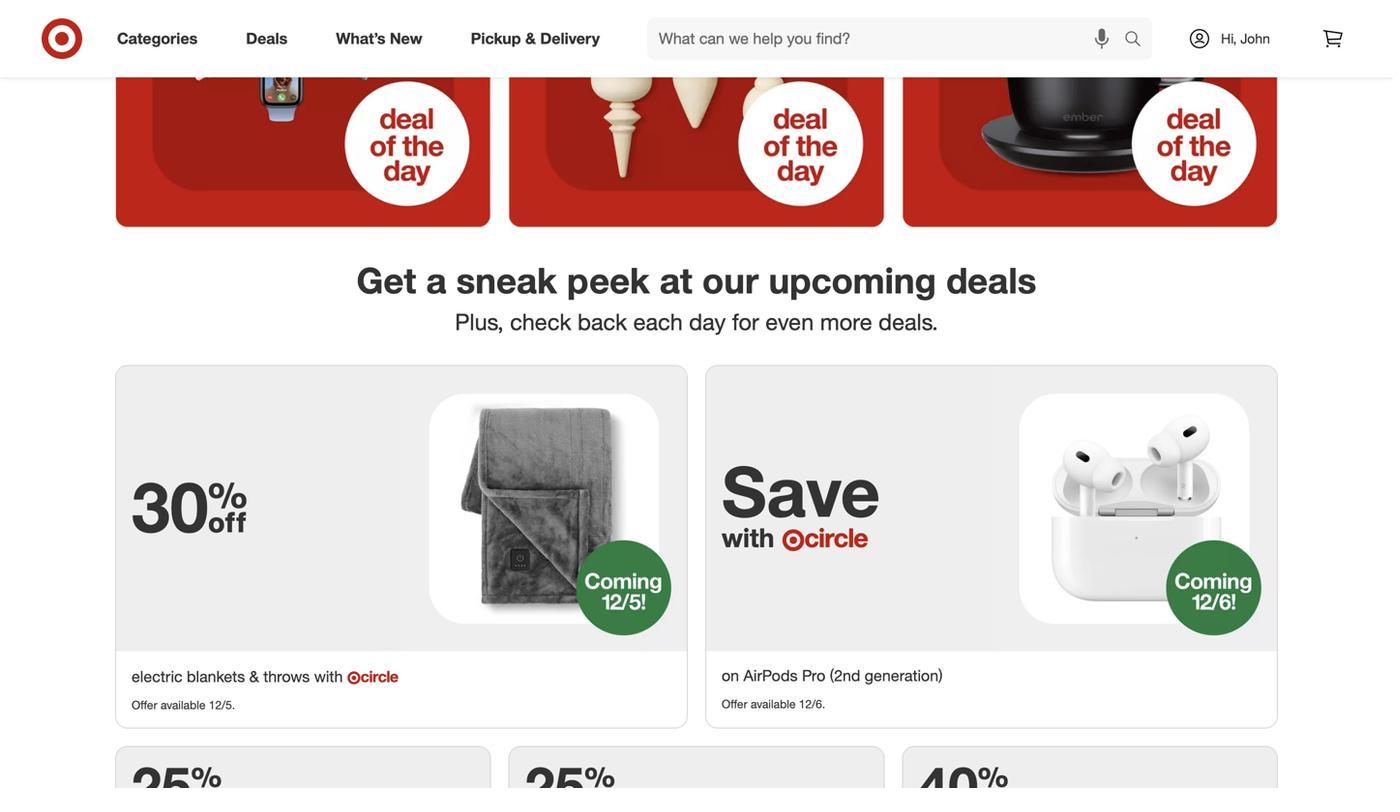 Task type: locate. For each thing, give the bounding box(es) containing it.
more
[[820, 308, 872, 336]]

0 horizontal spatial available
[[161, 698, 206, 712]]

coming 12/5! image
[[401, 366, 687, 651]]

categories
[[117, 29, 198, 48]]

available
[[751, 697, 796, 711], [161, 698, 206, 712]]

0 horizontal spatial circle
[[361, 667, 398, 686]]

2 horizontal spatial target deal of the day image
[[903, 0, 1277, 227]]

1 target deal of the day image from the left
[[116, 0, 490, 227]]

1 horizontal spatial circle
[[804, 522, 868, 554]]

circle
[[804, 522, 868, 554], [361, 667, 398, 686]]

(2nd
[[830, 666, 860, 685]]

at
[[660, 259, 692, 302]]

throws
[[263, 667, 310, 686]]

sneak
[[456, 259, 557, 302]]

1 horizontal spatial with
[[722, 522, 774, 554]]

hi, john
[[1221, 30, 1270, 47]]

delivery
[[540, 29, 600, 48]]

electric blankets & throws with
[[132, 667, 347, 686]]

coming 12/6! image
[[992, 366, 1277, 651]]

offer available 12/6.
[[722, 697, 825, 711]]

what's new link
[[319, 17, 447, 60]]

upcoming
[[769, 259, 936, 302]]

1 horizontal spatial offer
[[722, 697, 747, 711]]

&
[[525, 29, 536, 48], [249, 667, 259, 686]]

3 target deal of the day image from the left
[[903, 0, 1277, 227]]

even
[[765, 308, 814, 336]]

offer
[[722, 697, 747, 711], [132, 698, 157, 712]]

back
[[578, 308, 627, 336]]

1 horizontal spatial available
[[751, 697, 796, 711]]

& left the throws
[[249, 667, 259, 686]]

What can we help you find? suggestions appear below search field
[[647, 17, 1129, 60]]

john
[[1240, 30, 1270, 47]]

0 horizontal spatial target deal of the day image
[[116, 0, 490, 227]]

available down airpods
[[751, 697, 796, 711]]

1 vertical spatial &
[[249, 667, 259, 686]]

offer down the on
[[722, 697, 747, 711]]

1 vertical spatial circle
[[361, 667, 398, 686]]

12/6.
[[799, 697, 825, 711]]

with
[[722, 522, 774, 554], [314, 667, 343, 686]]

target deal of the day image
[[116, 0, 490, 227], [510, 0, 884, 227], [903, 0, 1277, 227]]

0 vertical spatial &
[[525, 29, 536, 48]]

offer down the electric
[[132, 698, 157, 712]]

& right the pickup
[[525, 29, 536, 48]]

1 horizontal spatial target deal of the day image
[[510, 0, 884, 227]]

12/5.
[[209, 698, 235, 712]]

0 horizontal spatial offer
[[132, 698, 157, 712]]

0 vertical spatial with
[[722, 522, 774, 554]]

1 vertical spatial with
[[314, 667, 343, 686]]

available down the electric
[[161, 698, 206, 712]]

offer available 12/5.
[[132, 698, 235, 712]]

on
[[722, 666, 739, 685]]



Task type: describe. For each thing, give the bounding box(es) containing it.
pickup & delivery link
[[454, 17, 624, 60]]

save
[[722, 449, 880, 534]]

plus,
[[455, 308, 504, 336]]

on airpods pro (2nd generation)
[[722, 666, 943, 685]]

1 horizontal spatial &
[[525, 29, 536, 48]]

pro
[[802, 666, 825, 685]]

deals
[[246, 29, 288, 48]]

categories link
[[101, 17, 222, 60]]

get
[[357, 259, 416, 302]]

airpods
[[743, 666, 798, 685]]

day
[[689, 308, 726, 336]]

new
[[390, 29, 422, 48]]

blankets
[[187, 667, 245, 686]]

search
[[1115, 31, 1162, 50]]

available for 12/5.
[[161, 698, 206, 712]]

pickup
[[471, 29, 521, 48]]

pickup & delivery
[[471, 29, 600, 48]]

hi,
[[1221, 30, 1237, 47]]

what's
[[336, 29, 385, 48]]

a
[[426, 259, 446, 302]]

for
[[732, 308, 759, 336]]

available for 12/6.
[[751, 697, 796, 711]]

check
[[510, 308, 571, 336]]

0 vertical spatial circle
[[804, 522, 868, 554]]

generation)
[[865, 666, 943, 685]]

deals link
[[229, 17, 312, 60]]

30
[[132, 464, 248, 549]]

deals.
[[879, 308, 938, 336]]

search button
[[1115, 17, 1162, 64]]

offer for offer available 12/5.
[[132, 698, 157, 712]]

2 target deal of the day image from the left
[[510, 0, 884, 227]]

0 horizontal spatial with
[[314, 667, 343, 686]]

electric
[[132, 667, 182, 686]]

offer for offer available 12/6.
[[722, 697, 747, 711]]

what's new
[[336, 29, 422, 48]]

0 horizontal spatial &
[[249, 667, 259, 686]]

each
[[633, 308, 683, 336]]

peek
[[567, 259, 650, 302]]

deals
[[946, 259, 1037, 302]]

get a sneak peek at our upcoming deals plus, check back each day for even more deals.
[[357, 259, 1037, 336]]

our
[[702, 259, 759, 302]]



Task type: vqa. For each thing, say whether or not it's contained in the screenshot.
Offer corresponding to Offer available 12/5.
yes



